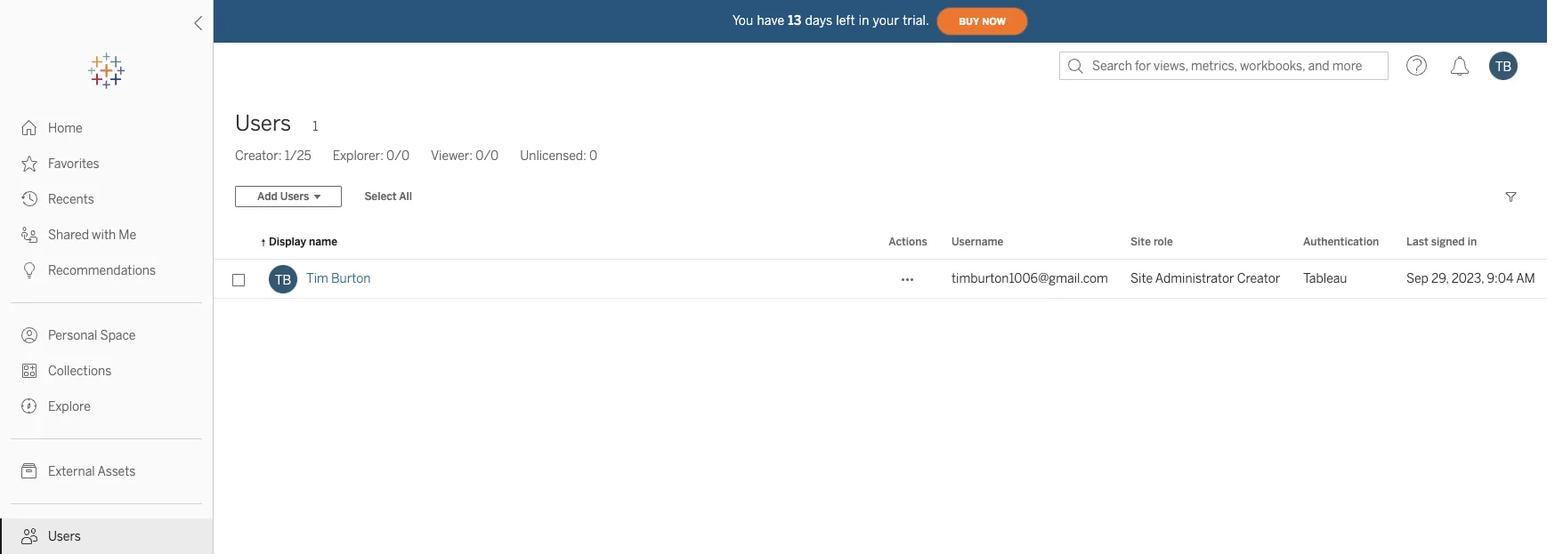 Task type: vqa. For each thing, say whether or not it's contained in the screenshot.
TO
no



Task type: locate. For each thing, give the bounding box(es) containing it.
your
[[873, 13, 900, 28]]

users down external
[[48, 530, 81, 545]]

1 by text only_f5he34f image from the top
[[21, 120, 37, 136]]

2 by text only_f5he34f image from the top
[[21, 156, 37, 172]]

3 by text only_f5he34f image from the top
[[21, 227, 37, 243]]

by text only_f5he34f image inside explore link
[[21, 399, 37, 415]]

5 by text only_f5he34f image from the top
[[21, 328, 37, 344]]

2 vertical spatial users
[[48, 530, 81, 545]]

recents link
[[0, 182, 213, 217]]

you have 13 days left in your trial.
[[733, 13, 930, 28]]

0 horizontal spatial 0/0
[[387, 149, 410, 164]]

add
[[257, 191, 278, 203]]

grid containing tim burton
[[214, 226, 1548, 555]]

users inside the main navigation. press the up and down arrow keys to access links. element
[[48, 530, 81, 545]]

grid
[[214, 226, 1548, 555]]

by text only_f5he34f image left collections
[[21, 363, 37, 379]]

users
[[235, 110, 291, 136], [280, 191, 309, 203], [48, 530, 81, 545]]

in
[[859, 13, 870, 28], [1468, 236, 1478, 248]]

0/0 right viewer:
[[476, 149, 499, 164]]

2 site from the top
[[1131, 272, 1153, 287]]

creator: 1/25
[[235, 149, 311, 164]]

0 vertical spatial by text only_f5he34f image
[[21, 191, 37, 208]]

by text only_f5he34f image inside recommendations link
[[21, 263, 37, 279]]

by text only_f5he34f image for personal space
[[21, 328, 37, 344]]

1 site from the top
[[1131, 236, 1151, 248]]

sep
[[1407, 272, 1429, 287]]

in right signed
[[1468, 236, 1478, 248]]

1 vertical spatial site
[[1131, 272, 1153, 287]]

external
[[48, 465, 95, 480]]

1 horizontal spatial 0/0
[[476, 149, 499, 164]]

by text only_f5he34f image left shared
[[21, 227, 37, 243]]

7 by text only_f5he34f image from the top
[[21, 464, 37, 480]]

tim burton
[[306, 272, 371, 287]]

by text only_f5he34f image left personal on the bottom
[[21, 328, 37, 344]]

favorites link
[[0, 146, 213, 182]]

1 by text only_f5he34f image from the top
[[21, 191, 37, 208]]

by text only_f5he34f image for favorites
[[21, 156, 37, 172]]

by text only_f5he34f image inside users link
[[21, 529, 37, 545]]

by text only_f5he34f image
[[21, 120, 37, 136], [21, 156, 37, 172], [21, 227, 37, 243], [21, 263, 37, 279], [21, 328, 37, 344], [21, 363, 37, 379], [21, 464, 37, 480]]

0 vertical spatial users
[[235, 110, 291, 136]]

1 horizontal spatial in
[[1468, 236, 1478, 248]]

display
[[269, 236, 306, 248]]

by text only_f5he34f image left the favorites
[[21, 156, 37, 172]]

add users button
[[235, 186, 342, 208]]

2 0/0 from the left
[[476, 149, 499, 164]]

shared with me link
[[0, 217, 213, 253]]

left
[[837, 13, 856, 28]]

by text only_f5he34f image inside "external assets" link
[[21, 464, 37, 480]]

1 vertical spatial by text only_f5he34f image
[[21, 399, 37, 415]]

tim burton link
[[306, 260, 371, 299]]

by text only_f5he34f image inside the shared with me link
[[21, 227, 37, 243]]

site role
[[1131, 236, 1174, 248]]

viewer: 0/0
[[431, 149, 499, 164]]

site
[[1131, 236, 1151, 248], [1131, 272, 1153, 287]]

buy now
[[959, 16, 1006, 27]]

recommendations link
[[0, 253, 213, 289]]

3 by text only_f5he34f image from the top
[[21, 529, 37, 545]]

1 0/0 from the left
[[387, 149, 410, 164]]

site for site administrator creator
[[1131, 272, 1153, 287]]

site administrator creator
[[1131, 272, 1281, 287]]

0 vertical spatial in
[[859, 13, 870, 28]]

by text only_f5he34f image inside "favorites" link
[[21, 156, 37, 172]]

by text only_f5he34f image left recommendations
[[21, 263, 37, 279]]

0 vertical spatial site
[[1131, 236, 1151, 248]]

by text only_f5he34f image for recents
[[21, 191, 37, 208]]

select all
[[365, 191, 412, 203]]

by text only_f5he34f image
[[21, 191, 37, 208], [21, 399, 37, 415], [21, 529, 37, 545]]

by text only_f5he34f image inside "home" link
[[21, 120, 37, 136]]

by text only_f5he34f image for recommendations
[[21, 263, 37, 279]]

0/0
[[387, 149, 410, 164], [476, 149, 499, 164]]

2 vertical spatial by text only_f5he34f image
[[21, 529, 37, 545]]

0/0 for explorer: 0/0
[[387, 149, 410, 164]]

users right add
[[280, 191, 309, 203]]

sep 29, 2023, 9:04 am
[[1407, 272, 1536, 287]]

by text only_f5he34f image for explore
[[21, 399, 37, 415]]

by text only_f5he34f image left home
[[21, 120, 37, 136]]

site down site role
[[1131, 272, 1153, 287]]

1 vertical spatial users
[[280, 191, 309, 203]]

users inside popup button
[[280, 191, 309, 203]]

by text only_f5he34f image inside collections link
[[21, 363, 37, 379]]

assets
[[97, 465, 136, 480]]

0/0 right explorer:
[[387, 149, 410, 164]]

by text only_f5he34f image for users
[[21, 529, 37, 545]]

external assets
[[48, 465, 136, 480]]

buy
[[959, 16, 980, 27]]

6 by text only_f5he34f image from the top
[[21, 363, 37, 379]]

all
[[399, 191, 412, 203]]

1
[[313, 119, 318, 134]]

by text only_f5he34f image inside personal space link
[[21, 328, 37, 344]]

users up creator:
[[235, 110, 291, 136]]

1 vertical spatial in
[[1468, 236, 1478, 248]]

row
[[214, 260, 1548, 299]]

by text only_f5he34f image inside recents link
[[21, 191, 37, 208]]

4 by text only_f5he34f image from the top
[[21, 263, 37, 279]]

13
[[788, 13, 802, 28]]

by text only_f5he34f image left external
[[21, 464, 37, 480]]

explorer: 0/0
[[333, 149, 410, 164]]

2 by text only_f5he34f image from the top
[[21, 399, 37, 415]]

1/25
[[285, 149, 311, 164]]

site left role
[[1131, 236, 1151, 248]]

collections
[[48, 364, 112, 379]]

navigation panel element
[[0, 53, 213, 555]]

home link
[[0, 110, 213, 146]]

am
[[1517, 272, 1536, 287]]

in right left
[[859, 13, 870, 28]]

authentication
[[1304, 236, 1380, 248]]



Task type: describe. For each thing, give the bounding box(es) containing it.
explore link
[[0, 389, 213, 425]]

29,
[[1432, 272, 1450, 287]]

actions
[[889, 236, 928, 248]]

2023,
[[1452, 272, 1485, 287]]

tableau
[[1304, 272, 1348, 287]]

by text only_f5he34f image for shared with me
[[21, 227, 37, 243]]

last signed in
[[1407, 236, 1478, 248]]

burton
[[331, 272, 371, 287]]

personal space link
[[0, 318, 213, 354]]

personal
[[48, 329, 97, 344]]

users link
[[0, 519, 213, 555]]

main navigation. press the up and down arrow keys to access links. element
[[0, 110, 213, 555]]

creator:
[[235, 149, 282, 164]]

by text only_f5he34f image for collections
[[21, 363, 37, 379]]

by text only_f5he34f image for home
[[21, 120, 37, 136]]

space
[[100, 329, 136, 344]]

unlicensed:
[[520, 149, 587, 164]]

0
[[590, 149, 598, 164]]

days
[[805, 13, 833, 28]]

last
[[1407, 236, 1429, 248]]

unlicensed: 0
[[520, 149, 598, 164]]

0/0 for viewer: 0/0
[[476, 149, 499, 164]]

timburton1006@gmail.com
[[952, 272, 1109, 287]]

row containing tim burton
[[214, 260, 1548, 299]]

by text only_f5he34f image for external assets
[[21, 464, 37, 480]]

shared
[[48, 228, 89, 243]]

administrator
[[1156, 272, 1235, 287]]

signed
[[1432, 236, 1466, 248]]

9:04
[[1488, 272, 1514, 287]]

favorites
[[48, 157, 99, 172]]

me
[[119, 228, 136, 243]]

role
[[1154, 236, 1174, 248]]

select all button
[[353, 186, 424, 208]]

you
[[733, 13, 754, 28]]

shared with me
[[48, 228, 136, 243]]

have
[[757, 13, 785, 28]]

site for site role
[[1131, 236, 1151, 248]]

creator
[[1238, 272, 1281, 287]]

external assets link
[[0, 454, 213, 490]]

0 horizontal spatial in
[[859, 13, 870, 28]]

select
[[365, 191, 397, 203]]

add users
[[257, 191, 309, 203]]

in inside "grid"
[[1468, 236, 1478, 248]]

home
[[48, 121, 83, 136]]

display name
[[269, 236, 338, 248]]

buy now button
[[937, 7, 1029, 36]]

name
[[309, 236, 338, 248]]

personal space
[[48, 329, 136, 344]]

recents
[[48, 192, 94, 208]]

viewer:
[[431, 149, 473, 164]]

trial.
[[903, 13, 930, 28]]

recommendations
[[48, 264, 156, 279]]

collections link
[[0, 354, 213, 389]]

with
[[92, 228, 116, 243]]

username
[[952, 236, 1004, 248]]

now
[[982, 16, 1006, 27]]

explore
[[48, 400, 91, 415]]

explorer:
[[333, 149, 384, 164]]

tim
[[306, 272, 328, 287]]



